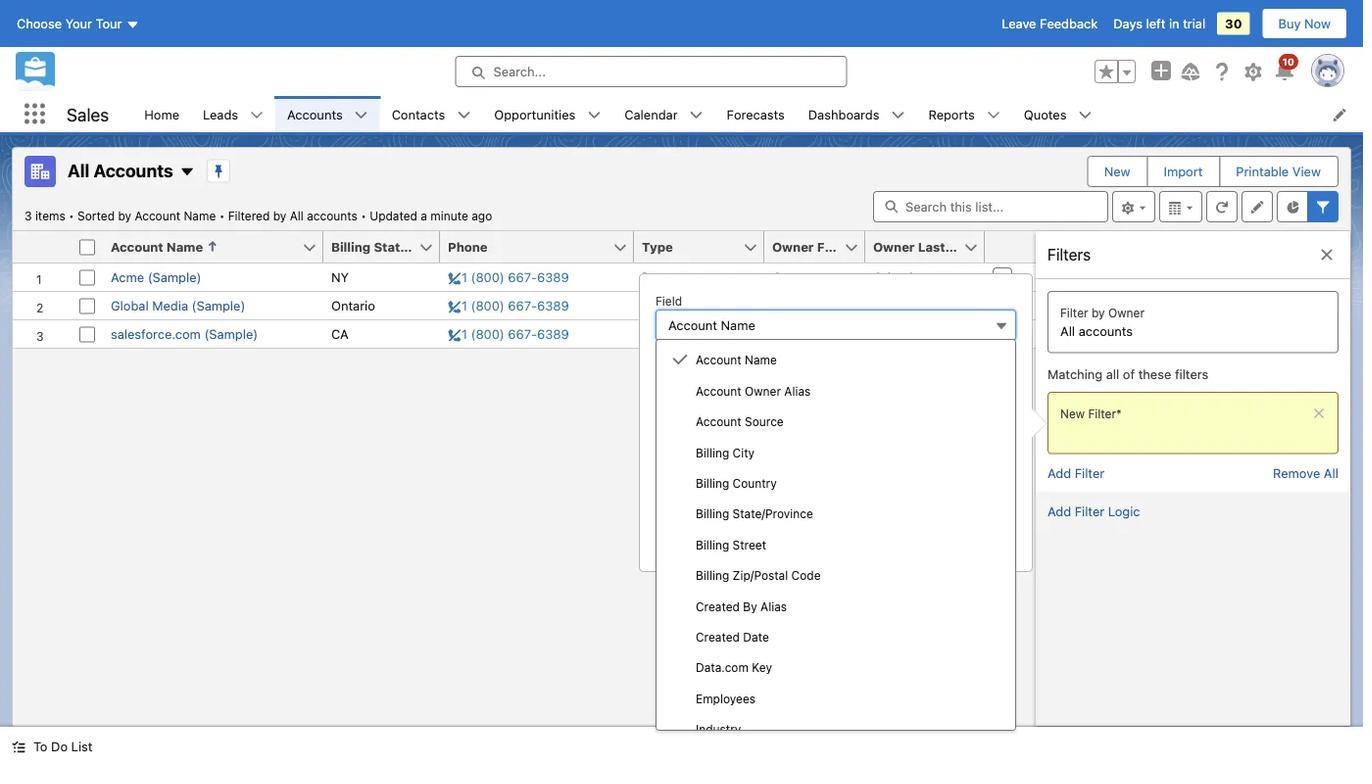 Task type: describe. For each thing, give the bounding box(es) containing it.
owner inside owner last name button
[[873, 240, 915, 254]]

quotes
[[1024, 107, 1067, 122]]

3 • from the left
[[361, 209, 367, 223]]

global media (sample) link
[[111, 299, 245, 313]]

zip/postal
[[733, 569, 788, 583]]

0 horizontal spatial by
[[118, 209, 131, 223]]

opportunities
[[494, 107, 576, 122]]

alias for created by alias
[[761, 600, 787, 613]]

leave
[[1002, 16, 1037, 31]]

owner first name
[[773, 240, 886, 254]]

printable view button
[[1221, 157, 1337, 186]]

0 horizontal spatial accounts
[[307, 209, 358, 223]]

account name button
[[103, 231, 302, 263]]

billing street
[[696, 538, 767, 552]]

salesforce.com (sample) link
[[111, 327, 258, 342]]

days
[[1114, 16, 1143, 31]]

billing inside button
[[331, 240, 371, 254]]

type button
[[634, 231, 743, 263]]

state/province inside list box
[[733, 508, 814, 521]]

calendar
[[625, 107, 678, 122]]

filters
[[1048, 246, 1091, 264]]

forecasts link
[[715, 96, 797, 132]]

key
[[752, 661, 772, 675]]

source
[[745, 415, 784, 429]]

3 items • sorted by account name • filtered by all accounts • updated a minute ago
[[25, 209, 492, 223]]

to
[[33, 740, 48, 754]]

owner first name element
[[765, 231, 886, 264]]

search...
[[494, 64, 546, 79]]

import
[[1164, 164, 1203, 179]]

tour
[[96, 16, 122, 31]]

accounts image
[[25, 156, 56, 187]]

created by alias
[[696, 600, 787, 613]]

owner last name
[[873, 240, 985, 254]]

new button
[[1089, 157, 1147, 186]]

customer
[[642, 327, 700, 342]]

billing down billing street
[[696, 569, 730, 583]]

minute
[[431, 209, 468, 223]]

global
[[111, 299, 149, 313]]

billing city
[[696, 446, 755, 460]]

reports list item
[[917, 96, 1012, 132]]

account name for account name button at top
[[669, 318, 756, 333]]

list containing home
[[133, 96, 1364, 132]]

orlando for ca
[[873, 327, 921, 342]]

to do list button
[[0, 727, 104, 767]]

these
[[1139, 367, 1172, 382]]

click to dial disabled image for ny
[[448, 270, 569, 285]]

choose your tour button
[[16, 8, 141, 39]]

import button
[[1149, 157, 1219, 186]]

created for created by alias
[[696, 600, 740, 613]]

type element
[[634, 231, 776, 264]]

text default image for leads
[[250, 108, 264, 122]]

to do list
[[33, 740, 93, 754]]

billing zip/postal code
[[696, 569, 821, 583]]

1 horizontal spatial by
[[273, 209, 287, 223]]

all right accounts icon
[[68, 160, 90, 181]]

list box containing account name
[[656, 339, 1017, 744]]

gary link for ca
[[773, 327, 801, 342]]

billing country
[[696, 477, 777, 491]]

street
[[733, 538, 767, 552]]

(sample) for salesforce.com
[[204, 327, 258, 342]]

acme (sample) link
[[111, 270, 201, 285]]

account name for account name button
[[111, 240, 203, 254]]

in
[[1170, 16, 1180, 31]]

calendar list item
[[613, 96, 715, 132]]

quotes list item
[[1012, 96, 1104, 132]]

list
[[71, 740, 93, 754]]

search... button
[[455, 56, 848, 87]]

cell inside all accounts grid
[[72, 231, 103, 264]]

add for add filter logic
[[1048, 504, 1072, 519]]

opportunities list item
[[483, 96, 613, 132]]

owner first name button
[[765, 231, 886, 263]]

now
[[1305, 16, 1331, 31]]

all right remove
[[1324, 466, 1339, 481]]

accounts inside list item
[[287, 107, 343, 122]]

buy now
[[1279, 16, 1331, 31]]

10 button
[[1273, 54, 1299, 83]]

media
[[152, 299, 188, 313]]

orlando for ny
[[873, 270, 921, 285]]

view
[[1293, 164, 1322, 179]]

gary for ontario
[[773, 299, 801, 313]]

city
[[733, 446, 755, 460]]

account name element
[[103, 231, 335, 264]]

logic
[[1109, 504, 1141, 519]]

state/province inside button
[[374, 240, 467, 254]]

item number element
[[13, 231, 72, 264]]

account up account name button
[[135, 209, 180, 223]]

reports
[[929, 107, 975, 122]]

prospect for ontario
[[642, 299, 695, 313]]

operator
[[656, 376, 705, 390]]

none search field inside all accounts|accounts|list view element
[[873, 191, 1109, 223]]

filters
[[1175, 367, 1209, 382]]

0 horizontal spatial text default image
[[179, 164, 195, 180]]

all accounts|accounts|list view element
[[12, 147, 1352, 727]]

10
[[1283, 56, 1295, 67]]

contacts link
[[380, 96, 457, 132]]

new filter *
[[1061, 407, 1122, 421]]

sorted
[[78, 209, 115, 223]]

acme
[[111, 270, 144, 285]]

code
[[792, 569, 821, 583]]

billing state/province element
[[324, 231, 467, 264]]

3
[[25, 209, 32, 223]]

ca
[[331, 327, 349, 342]]

account inside grid
[[111, 240, 163, 254]]

text default image for contacts
[[457, 108, 471, 122]]

calendar link
[[613, 96, 690, 132]]

created for created date
[[696, 630, 740, 644]]

items
[[35, 209, 65, 223]]

filter for add filter logic
[[1075, 504, 1105, 519]]

leave feedback link
[[1002, 16, 1098, 31]]

trial
[[1183, 16, 1206, 31]]

by
[[743, 600, 758, 613]]

gary link for ontario
[[773, 299, 801, 313]]

home link
[[133, 96, 191, 132]]

created date
[[696, 630, 769, 644]]

account up account source
[[696, 385, 742, 398]]

click to dial disabled image for ca
[[448, 327, 569, 342]]

orlando link for ny
[[873, 270, 921, 285]]

action element
[[985, 231, 1036, 264]]

billing state/province button
[[324, 231, 467, 263]]

remove
[[1274, 466, 1321, 481]]

new for new filter *
[[1061, 407, 1085, 421]]

account up billing city
[[696, 415, 742, 429]]

salesforce.com
[[111, 327, 201, 342]]

phone element
[[440, 231, 646, 264]]

billing left street
[[696, 538, 730, 552]]

quotes link
[[1012, 96, 1079, 132]]

filter by owner all accounts
[[1061, 306, 1145, 338]]



Task type: vqa. For each thing, say whether or not it's contained in the screenshot.
top Accounts
yes



Task type: locate. For each thing, give the bounding box(es) containing it.
new inside button
[[1105, 164, 1131, 179]]

1 horizontal spatial text default image
[[355, 108, 368, 122]]

employees
[[696, 692, 756, 706]]

dashboards list item
[[797, 96, 917, 132]]

add filter logic
[[1048, 504, 1141, 519]]

gary for ca
[[773, 327, 801, 342]]

accounts link
[[276, 96, 355, 132]]

matching
[[1048, 367, 1103, 382]]

prospect up customer
[[642, 299, 695, 313]]

1 • from the left
[[69, 209, 74, 223]]

1 vertical spatial account name
[[669, 318, 756, 333]]

filter left logic
[[1075, 504, 1105, 519]]

1 vertical spatial gary
[[773, 299, 801, 313]]

alias right by
[[761, 600, 787, 613]]

text default image right the quotes
[[1079, 108, 1093, 122]]

1 vertical spatial orlando link
[[873, 299, 921, 313]]

0 vertical spatial state/province
[[374, 240, 467, 254]]

account
[[135, 209, 180, 223], [111, 240, 163, 254], [669, 318, 718, 333], [696, 354, 742, 367], [696, 385, 742, 398], [696, 415, 742, 429]]

filtered
[[228, 209, 270, 223]]

all
[[68, 160, 90, 181], [290, 209, 304, 223], [1061, 324, 1076, 338], [1324, 466, 1339, 481]]

account name inside option
[[696, 354, 777, 367]]

text default image inside opportunities list item
[[588, 108, 601, 122]]

3 orlando from the top
[[873, 327, 921, 342]]

text default image left contacts
[[355, 108, 368, 122]]

accounts
[[287, 107, 343, 122], [94, 160, 173, 181]]

2 • from the left
[[219, 209, 225, 223]]

all accounts status
[[25, 209, 370, 223]]

all accounts grid
[[13, 231, 1036, 349]]

text default image down 'view'
[[1320, 247, 1335, 263]]

text default image for reports
[[987, 108, 1001, 122]]

sales
[[67, 104, 109, 125]]

all
[[1107, 367, 1120, 382]]

text default image for dashboards
[[892, 108, 905, 122]]

filter down filters
[[1061, 306, 1089, 320]]

field
[[656, 294, 682, 308]]

2 vertical spatial account name
[[696, 354, 777, 367]]

0 vertical spatial gary
[[773, 270, 801, 285]]

account name
[[111, 240, 203, 254], [669, 318, 756, 333], [696, 354, 777, 367]]

name inside option
[[745, 354, 777, 367]]

2 created from the top
[[696, 630, 740, 644]]

left
[[1147, 16, 1166, 31]]

account down field
[[669, 318, 718, 333]]

date
[[743, 630, 769, 644]]

filter down all
[[1089, 407, 1117, 421]]

accounts up sorted
[[94, 160, 173, 181]]

all inside filter by owner all accounts
[[1061, 324, 1076, 338]]

1 horizontal spatial accounts
[[1079, 324, 1133, 338]]

1 horizontal spatial new
[[1105, 164, 1131, 179]]

billing state/province inside billing state/province button
[[331, 240, 467, 254]]

printable
[[1237, 164, 1289, 179]]

text default image
[[355, 108, 368, 122], [179, 164, 195, 180], [673, 352, 688, 368]]

leads list item
[[191, 96, 276, 132]]

2 prospect from the top
[[642, 299, 695, 313]]

text default image right leads
[[250, 108, 264, 122]]

phone
[[448, 240, 488, 254]]

2 horizontal spatial by
[[1092, 306, 1105, 320]]

1 created from the top
[[696, 600, 740, 613]]

1 vertical spatial gary link
[[773, 299, 801, 313]]

owner last name element
[[866, 231, 997, 264]]

billing state/province down country
[[696, 508, 814, 521]]

text default image inside to do list button
[[12, 741, 25, 754]]

2 vertical spatial orlando
[[873, 327, 921, 342]]

billing state/province
[[331, 240, 467, 254], [696, 508, 814, 521]]

owner up source
[[745, 385, 781, 398]]

2 gary from the top
[[773, 299, 801, 313]]

buy
[[1279, 16, 1301, 31]]

item number image
[[13, 231, 72, 263]]

0 horizontal spatial •
[[69, 209, 74, 223]]

text default image inside contacts list item
[[457, 108, 471, 122]]

gary
[[773, 270, 801, 285], [773, 299, 801, 313], [773, 327, 801, 342]]

data.com
[[696, 661, 749, 675]]

0 vertical spatial prospect
[[642, 270, 695, 285]]

add for add filter
[[1048, 466, 1072, 481]]

all accounts
[[68, 160, 173, 181]]

1 vertical spatial alias
[[761, 600, 787, 613]]

0 vertical spatial accounts
[[287, 107, 343, 122]]

0 horizontal spatial new
[[1061, 407, 1085, 421]]

contacts list item
[[380, 96, 483, 132]]

• left "filtered"
[[219, 209, 225, 223]]

owner last name button
[[866, 231, 985, 263]]

group
[[1095, 60, 1136, 83]]

by
[[118, 209, 131, 223], [273, 209, 287, 223], [1092, 306, 1105, 320]]

2 orlando from the top
[[873, 299, 921, 313]]

account name down field
[[669, 318, 756, 333]]

remove all
[[1274, 466, 1339, 481]]

0 vertical spatial created
[[696, 600, 740, 613]]

all up matching
[[1061, 324, 1076, 338]]

owner left first
[[773, 240, 814, 254]]

text default image inside calendar list item
[[690, 108, 703, 122]]

data.com key
[[696, 661, 772, 675]]

billing up billing street
[[696, 508, 730, 521]]

owner inside filter by owner all accounts
[[1109, 306, 1145, 320]]

prospect up field
[[642, 270, 695, 285]]

text default image inside account name option
[[673, 352, 688, 368]]

value
[[656, 455, 688, 470]]

accounts inside filter by owner all accounts
[[1079, 324, 1133, 338]]

billing state/province down updated
[[331, 240, 467, 254]]

remove all button
[[1274, 466, 1339, 481]]

list
[[133, 96, 1364, 132]]

opportunities link
[[483, 96, 588, 132]]

account name inside all accounts grid
[[111, 240, 203, 254]]

0 vertical spatial accounts
[[307, 209, 358, 223]]

add filter
[[1048, 466, 1105, 481]]

0 vertical spatial click to dial disabled image
[[448, 270, 569, 285]]

1 orlando link from the top
[[873, 270, 921, 285]]

text default image right calendar
[[690, 108, 703, 122]]

text default image for quotes
[[1079, 108, 1093, 122]]

owner left last
[[873, 240, 915, 254]]

1 prospect from the top
[[642, 270, 695, 285]]

text default image for calendar
[[690, 108, 703, 122]]

days left in trial
[[1114, 16, 1206, 31]]

orlando link for ca
[[873, 327, 921, 342]]

text default image left reports link
[[892, 108, 905, 122]]

2 horizontal spatial text default image
[[673, 352, 688, 368]]

3 click to dial disabled image from the top
[[448, 327, 569, 342]]

0 vertical spatial account name
[[111, 240, 203, 254]]

account source
[[696, 415, 784, 429]]

add down add filter button
[[1048, 504, 1072, 519]]

billing state/province inside list box
[[696, 508, 814, 521]]

cell
[[72, 231, 103, 264]]

2 vertical spatial text default image
[[673, 352, 688, 368]]

1 horizontal spatial •
[[219, 209, 225, 223]]

orlando
[[873, 270, 921, 285], [873, 299, 921, 313], [873, 327, 921, 342]]

None search field
[[873, 191, 1109, 223]]

choose your tour
[[17, 16, 122, 31]]

accounts left updated
[[307, 209, 358, 223]]

• left updated
[[361, 209, 367, 223]]

gary for ny
[[773, 270, 801, 285]]

choose
[[17, 16, 62, 31]]

dialog containing account name
[[639, 274, 1048, 744]]

1 vertical spatial state/province
[[733, 508, 814, 521]]

3 orlando link from the top
[[873, 327, 921, 342]]

buy now button
[[1262, 8, 1348, 39]]

0 vertical spatial (sample)
[[148, 270, 201, 285]]

action image
[[985, 231, 1036, 263]]

owner inside owner first name button
[[773, 240, 814, 254]]

accounts list item
[[276, 96, 380, 132]]

account up operator
[[696, 354, 742, 367]]

created left by
[[696, 600, 740, 613]]

2 orlando link from the top
[[873, 299, 921, 313]]

text default image left calendar
[[588, 108, 601, 122]]

0 vertical spatial orlando
[[873, 270, 921, 285]]

last
[[918, 240, 946, 254]]

accounts
[[307, 209, 358, 223], [1079, 324, 1133, 338]]

owner inside list box
[[745, 385, 781, 398]]

0 vertical spatial add
[[1048, 466, 1072, 481]]

prospect for ny
[[642, 270, 695, 285]]

1 vertical spatial billing state/province
[[696, 508, 814, 521]]

1 vertical spatial accounts
[[94, 160, 173, 181]]

created up the data.com
[[696, 630, 740, 644]]

1 vertical spatial (sample)
[[192, 299, 245, 313]]

2 vertical spatial gary
[[773, 327, 801, 342]]

Field button
[[656, 310, 1017, 341]]

name
[[184, 209, 216, 223], [167, 240, 203, 254], [849, 240, 886, 254], [949, 240, 985, 254], [721, 318, 756, 333], [745, 354, 777, 367]]

text default image for opportunities
[[588, 108, 601, 122]]

alias for account owner alias
[[785, 385, 811, 398]]

dashboards
[[809, 107, 880, 122]]

list box
[[656, 339, 1017, 744]]

salesforce.com (sample)
[[111, 327, 258, 342]]

text default image
[[250, 108, 264, 122], [457, 108, 471, 122], [588, 108, 601, 122], [690, 108, 703, 122], [892, 108, 905, 122], [987, 108, 1001, 122], [1079, 108, 1093, 122], [1320, 247, 1335, 263], [12, 741, 25, 754]]

(sample) for acme
[[148, 270, 201, 285]]

1 horizontal spatial billing state/province
[[696, 508, 814, 521]]

1 vertical spatial orlando
[[873, 299, 921, 313]]

2 vertical spatial (sample)
[[204, 327, 258, 342]]

account up acme
[[111, 240, 163, 254]]

your
[[65, 16, 92, 31]]

filter for new filter *
[[1089, 407, 1117, 421]]

1 vertical spatial add
[[1048, 504, 1072, 519]]

first
[[817, 240, 846, 254]]

Value text field
[[656, 470, 1017, 505]]

new for new
[[1105, 164, 1131, 179]]

1 orlando from the top
[[873, 270, 921, 285]]

2 gary link from the top
[[773, 299, 801, 313]]

billing left city
[[696, 446, 730, 460]]

1 gary from the top
[[773, 270, 801, 285]]

3 gary from the top
[[773, 327, 801, 342]]

gary link for ny
[[773, 270, 801, 285]]

(sample) up global media (sample) link
[[148, 270, 201, 285]]

dialog
[[639, 274, 1048, 744]]

phone button
[[440, 231, 613, 263]]

1 horizontal spatial state/province
[[733, 508, 814, 521]]

0 vertical spatial orlando link
[[873, 270, 921, 285]]

3 gary link from the top
[[773, 327, 801, 342]]

all right "filtered"
[[290, 209, 304, 223]]

1 click to dial disabled image from the top
[[448, 270, 569, 285]]

2 vertical spatial orlando link
[[873, 327, 921, 342]]

click to dial disabled image for ontario
[[448, 299, 569, 313]]

add filter logic button
[[1048, 504, 1141, 519]]

account name up account owner alias
[[696, 354, 777, 367]]

0 vertical spatial alias
[[785, 385, 811, 398]]

filter for add filter
[[1075, 466, 1105, 481]]

acme (sample)
[[111, 270, 201, 285]]

1 gary link from the top
[[773, 270, 801, 285]]

by inside filter by owner all accounts
[[1092, 306, 1105, 320]]

text default image right reports
[[987, 108, 1001, 122]]

2 horizontal spatial •
[[361, 209, 367, 223]]

•
[[69, 209, 74, 223], [219, 209, 225, 223], [361, 209, 367, 223]]

0 horizontal spatial state/province
[[374, 240, 467, 254]]

• right items on the left top
[[69, 209, 74, 223]]

text default image inside quotes list item
[[1079, 108, 1093, 122]]

account inside option
[[696, 354, 742, 367]]

leads
[[203, 107, 238, 122]]

2 vertical spatial gary link
[[773, 327, 801, 342]]

type
[[642, 240, 673, 254]]

feedback
[[1040, 16, 1098, 31]]

billing up ny
[[331, 240, 371, 254]]

ny
[[331, 270, 349, 285]]

state/province
[[374, 240, 467, 254], [733, 508, 814, 521]]

gary link
[[773, 270, 801, 285], [773, 299, 801, 313], [773, 327, 801, 342]]

text default image inside dashboards list item
[[892, 108, 905, 122]]

2 add from the top
[[1048, 504, 1072, 519]]

accounts right 'leads' list item
[[287, 107, 343, 122]]

accounts up all
[[1079, 324, 1133, 338]]

0 vertical spatial new
[[1105, 164, 1131, 179]]

(sample) down global media (sample) link
[[204, 327, 258, 342]]

owner up matching all of these filters
[[1109, 306, 1145, 320]]

new down matching
[[1061, 407, 1085, 421]]

by right "filtered"
[[273, 209, 287, 223]]

click to dial disabled image
[[448, 270, 569, 285], [448, 299, 569, 313], [448, 327, 569, 342]]

0 vertical spatial text default image
[[355, 108, 368, 122]]

1 vertical spatial click to dial disabled image
[[448, 299, 569, 313]]

text default image left to
[[12, 741, 25, 754]]

text default image up all accounts status
[[179, 164, 195, 180]]

add
[[1048, 466, 1072, 481], [1048, 504, 1072, 519]]

0 vertical spatial billing state/province
[[331, 240, 467, 254]]

by up matching
[[1092, 306, 1105, 320]]

1 vertical spatial new
[[1061, 407, 1085, 421]]

dashboards link
[[797, 96, 892, 132]]

state/province down 'a'
[[374, 240, 467, 254]]

orlando link for ontario
[[873, 299, 921, 313]]

industry
[[696, 723, 741, 736]]

leads link
[[191, 96, 250, 132]]

1 vertical spatial text default image
[[179, 164, 195, 180]]

alias down account name option on the top of page
[[785, 385, 811, 398]]

text default image right contacts
[[457, 108, 471, 122]]

text default image up operator
[[673, 352, 688, 368]]

new left import
[[1105, 164, 1131, 179]]

0 horizontal spatial billing state/province
[[331, 240, 467, 254]]

0 vertical spatial gary link
[[773, 270, 801, 285]]

2 click to dial disabled image from the top
[[448, 299, 569, 313]]

1 horizontal spatial accounts
[[287, 107, 343, 122]]

1 vertical spatial created
[[696, 630, 740, 644]]

alias
[[785, 385, 811, 398], [761, 600, 787, 613]]

orlando for ontario
[[873, 299, 921, 313]]

home
[[144, 107, 179, 122]]

text default image inside accounts list item
[[355, 108, 368, 122]]

filter up "add filter logic" button
[[1075, 466, 1105, 481]]

by right sorted
[[118, 209, 131, 223]]

1 vertical spatial accounts
[[1079, 324, 1133, 338]]

0 horizontal spatial accounts
[[94, 160, 173, 181]]

2 vertical spatial click to dial disabled image
[[448, 327, 569, 342]]

filter inside filter by owner all accounts
[[1061, 306, 1089, 320]]

1 add from the top
[[1048, 466, 1072, 481]]

billing down billing city
[[696, 477, 730, 491]]

account owner alias
[[696, 385, 811, 398]]

text default image inside the reports list item
[[987, 108, 1001, 122]]

(sample) up salesforce.com (sample) link
[[192, 299, 245, 313]]

billing
[[331, 240, 371, 254], [696, 446, 730, 460], [696, 477, 730, 491], [696, 508, 730, 521], [696, 538, 730, 552], [696, 569, 730, 583]]

add up "add filter logic" button
[[1048, 466, 1072, 481]]

owner
[[773, 240, 814, 254], [873, 240, 915, 254], [1109, 306, 1145, 320], [745, 385, 781, 398]]

Search All Accounts list view. search field
[[873, 191, 1109, 223]]

state/province down country
[[733, 508, 814, 521]]

add filter button
[[1048, 466, 1105, 481]]

1 vertical spatial prospect
[[642, 299, 695, 313]]

account name option
[[657, 344, 1016, 375]]

account name up acme (sample) link
[[111, 240, 203, 254]]

text default image inside 'leads' list item
[[250, 108, 264, 122]]



